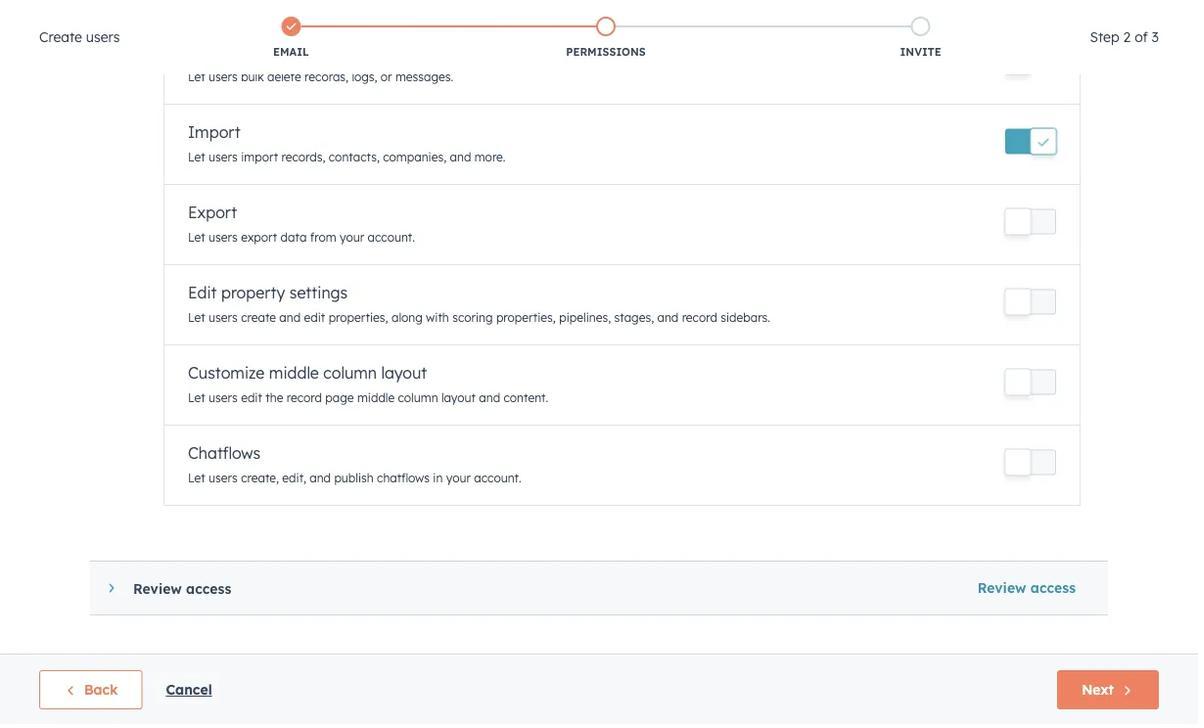 Task type: locate. For each thing, give the bounding box(es) containing it.
0 horizontal spatial properties,
[[329, 310, 388, 325]]

0 horizontal spatial edit
[[241, 391, 262, 405]]

0 horizontal spatial column
[[323, 363, 377, 383]]

invite inside "list item"
[[900, 45, 941, 59]]

0 horizontal spatial layout
[[381, 363, 427, 383]]

1 horizontal spatial menu item
[[1074, 0, 1175, 31]]

records, inside import let users import records, contacts, companies, and more.
[[281, 150, 325, 164]]

status
[[343, 227, 387, 244]]

record right the
[[287, 391, 322, 405]]

0 vertical spatial edit
[[304, 310, 325, 325]]

users inside export let users export data from your account.
[[209, 230, 238, 245]]

code
[[90, 562, 124, 579]]

permissions
[[566, 45, 646, 59]]

1 vertical spatial your
[[446, 471, 471, 486]]

and left more.
[[450, 150, 471, 164]]

page
[[325, 391, 354, 405]]

1 horizontal spatial review
[[978, 579, 1026, 597]]

1 horizontal spatial properties,
[[496, 310, 556, 325]]

record inside customize middle column layout let users edit the record page middle column layout and content.
[[287, 391, 322, 405]]

export users button
[[934, 216, 1066, 255]]

users inside heading
[[86, 28, 120, 46]]

0 vertical spatial records,
[[305, 70, 349, 84]]

0 vertical spatial layout
[[381, 363, 427, 383]]

create
[[39, 28, 82, 46]]

record inside edit property settings let users create and edit properties, along with scoring properties, pipelines, stages, and record sidebars.
[[682, 310, 717, 325]]

properties,
[[329, 310, 388, 325], [496, 310, 556, 325]]

2 review access from the left
[[133, 580, 231, 597]]

1 review from the left
[[978, 579, 1026, 597]]

builder
[[428, 371, 477, 389]]

0 horizontal spatial menu item
[[926, 0, 971, 31]]

security link
[[20, 627, 219, 664]]

users inside button
[[1018, 227, 1054, 244]]

invite inside popup button
[[298, 227, 339, 244]]

1 horizontal spatial your
[[446, 471, 471, 486]]

export for users
[[967, 227, 1013, 244]]

1 horizontal spatial invite
[[900, 45, 941, 59]]

messages.
[[395, 70, 454, 84]]

0 vertical spatial your
[[340, 230, 364, 245]]

1 vertical spatial record
[[287, 391, 322, 405]]

invite for invite status
[[298, 227, 339, 244]]

records,
[[305, 70, 349, 84], [281, 150, 325, 164]]

let inside export let users export data from your account.
[[188, 230, 205, 245]]

property
[[221, 283, 285, 302]]

account. right 'in' on the bottom left
[[474, 471, 522, 486]]

record
[[682, 310, 717, 325], [287, 391, 322, 405]]

column
[[323, 363, 377, 383], [398, 391, 438, 405]]

account. up search name or email address search field
[[368, 230, 415, 245]]

companies,
[[383, 150, 447, 164]]

1 horizontal spatial account.
[[474, 471, 522, 486]]

edit left the
[[241, 391, 262, 405]]

list containing email
[[134, 13, 1078, 64]]

edit,
[[282, 471, 306, 486]]

dialog containing import
[[0, 0, 1198, 725]]

0 horizontal spatial record
[[287, 391, 322, 405]]

0 vertical spatial middle
[[269, 363, 319, 383]]

review access inside button
[[978, 579, 1076, 597]]

and
[[450, 150, 471, 164], [279, 310, 301, 325], [657, 310, 679, 325], [479, 391, 500, 405], [310, 471, 331, 486]]

sidebars.
[[721, 310, 770, 325]]

create users heading
[[39, 25, 120, 49]]

edit down settings
[[304, 310, 325, 325]]

1 access from the left
[[1031, 579, 1076, 597]]

layout down the "builder"
[[441, 391, 476, 405]]

1 vertical spatial edit
[[241, 391, 262, 405]]

middle up the
[[269, 363, 319, 383]]

users
[[86, 28, 120, 46], [209, 70, 238, 84], [209, 150, 238, 164], [1018, 227, 1054, 244], [209, 230, 238, 245], [209, 310, 238, 325], [209, 391, 238, 405], [209, 471, 238, 486]]

0 horizontal spatial account.
[[368, 230, 415, 245]]

1 horizontal spatial export
[[967, 227, 1013, 244]]

0 horizontal spatial review
[[133, 580, 182, 597]]

email completed list item
[[134, 13, 448, 64]]

from
[[310, 230, 336, 245]]

review
[[978, 579, 1026, 597], [133, 580, 182, 597]]

2
[[1123, 28, 1131, 46]]

1 horizontal spatial layout
[[441, 391, 476, 405]]

1 review access from the left
[[978, 579, 1076, 597]]

create users
[[39, 28, 120, 46]]

0 vertical spatial invite
[[900, 45, 941, 59]]

export inside export let users export data from your account.
[[188, 203, 237, 222]]

preferences
[[72, 237, 164, 257]]

let up "edit"
[[188, 230, 205, 245]]

0 horizontal spatial your
[[340, 230, 364, 245]]

record left sidebars.
[[682, 310, 717, 325]]

0 horizontal spatial invite
[[298, 227, 339, 244]]

let down chatflows
[[188, 471, 205, 486]]

account.
[[368, 230, 415, 245], [474, 471, 522, 486]]

column down bob
[[398, 391, 438, 405]]

0 vertical spatial account.
[[368, 230, 415, 245]]

records, for import
[[281, 150, 325, 164]]

export
[[188, 203, 237, 222], [967, 227, 1013, 244]]

5 let from the top
[[188, 391, 205, 405]]

ascending sort. press to sort descending. image
[[697, 324, 705, 338]]

more.
[[474, 150, 506, 164]]

access
[[1033, 325, 1079, 340]]

your right 'in' on the bottom left
[[446, 471, 471, 486]]

1 horizontal spatial access
[[1031, 579, 1076, 597]]

invite for invite
[[900, 45, 941, 59]]

1 vertical spatial invite
[[298, 227, 339, 244]]

menu
[[898, 0, 1175, 31]]

1 horizontal spatial edit
[[304, 310, 325, 325]]

let down import
[[188, 150, 205, 164]]

users inside import let users import records, contacts, companies, and more.
[[209, 150, 238, 164]]

export for let
[[188, 203, 237, 222]]

access
[[1031, 579, 1076, 597], [186, 580, 231, 597]]

seat
[[739, 325, 768, 340]]

2 review from the left
[[133, 580, 182, 597]]

in
[[433, 471, 443, 486]]

navigation
[[285, 104, 475, 153]]

1 properties, from the left
[[329, 310, 388, 325]]

your right from
[[340, 230, 364, 245]]

stages,
[[614, 310, 654, 325]]

publish
[[334, 471, 374, 486]]

1 vertical spatial account.
[[474, 471, 522, 486]]

1 vertical spatial layout
[[441, 391, 476, 405]]

let down "edit"
[[188, 310, 205, 325]]

bob
[[397, 371, 424, 389]]

6 let from the top
[[188, 471, 205, 486]]

and right edit,
[[310, 471, 331, 486]]

back
[[84, 681, 118, 698]]

bulk
[[241, 70, 264, 84]]

records, right import
[[281, 150, 325, 164]]

review inside dropdown button
[[133, 580, 182, 597]]

let down customize
[[188, 391, 205, 405]]

export inside button
[[967, 227, 1013, 244]]

properties, down settings
[[329, 310, 388, 325]]

and left content.
[[479, 391, 500, 405]]

0 horizontal spatial export
[[188, 203, 237, 222]]

account. inside export let users export data from your account.
[[368, 230, 415, 245]]

import
[[188, 122, 240, 142]]

bob builder link
[[397, 371, 701, 389]]

2 access from the left
[[186, 580, 231, 597]]

middle right page
[[357, 391, 395, 405]]

let
[[188, 70, 205, 84], [188, 150, 205, 164], [188, 230, 205, 245], [188, 310, 205, 325], [188, 391, 205, 405], [188, 471, 205, 486]]

1 vertical spatial records,
[[281, 150, 325, 164]]

1 horizontal spatial middle
[[357, 391, 395, 405]]

menu item
[[926, 0, 971, 31], [1074, 0, 1175, 31]]

1 horizontal spatial record
[[682, 310, 717, 325]]

1 horizontal spatial column
[[398, 391, 438, 405]]

properties, right scoring
[[496, 310, 556, 325]]

middle
[[269, 363, 319, 383], [357, 391, 395, 405]]

2 menu item from the left
[[1074, 0, 1175, 31]]

step
[[1090, 28, 1120, 46]]

let left bulk
[[188, 70, 205, 84]]

chatflows let users create, edit, and publish chatflows in your account.
[[188, 443, 522, 486]]

records, left logs,
[[305, 70, 349, 84]]

0 vertical spatial export
[[188, 203, 237, 222]]

review inside button
[[978, 579, 1026, 597]]

security
[[31, 637, 84, 654]]

your inside export let users export data from your account.
[[340, 230, 364, 245]]

email
[[273, 45, 309, 59]]

2 let from the top
[[188, 150, 205, 164]]

along
[[391, 310, 423, 325]]

column up page
[[323, 363, 377, 383]]

invite
[[900, 45, 941, 59], [298, 227, 339, 244]]

edit property settings let users create and edit properties, along with scoring properties, pipelines, stages, and record sidebars.
[[188, 283, 770, 325]]

4 let from the top
[[188, 310, 205, 325]]

Search HubSpot search field
[[923, 41, 1163, 74]]

0 horizontal spatial access
[[186, 580, 231, 597]]

edit
[[304, 310, 325, 325], [241, 391, 262, 405]]

Search name or email address search field
[[290, 271, 574, 306]]

3
[[1152, 28, 1159, 46]]

1 vertical spatial export
[[967, 227, 1013, 244]]

access inside dropdown button
[[186, 580, 231, 597]]

review access
[[978, 579, 1076, 597], [133, 580, 231, 597]]

seat element
[[721, 354, 1015, 424]]

1 horizontal spatial review access
[[978, 579, 1076, 597]]

close image
[[1159, 23, 1175, 39]]

dialog
[[0, 0, 1198, 725]]

0 horizontal spatial review access
[[133, 580, 231, 597]]

3 let from the top
[[188, 230, 205, 245]]

tracking
[[31, 562, 86, 579]]

super admin
[[1039, 381, 1122, 398]]

privacy
[[31, 600, 79, 617]]

layout left the "builder"
[[381, 363, 427, 383]]

list
[[134, 13, 1078, 64]]

invite status button
[[297, 216, 401, 255]]

0 vertical spatial record
[[682, 310, 717, 325]]

1 menu item from the left
[[926, 0, 971, 31]]



Task type: vqa. For each thing, say whether or not it's contained in the screenshot.
topmost records,
yes



Task type: describe. For each thing, give the bounding box(es) containing it.
ascending sort. press to sort descending. element
[[697, 324, 705, 341]]

let inside edit property settings let users create and edit properties, along with scoring properties, pipelines, stages, and record sidebars.
[[188, 310, 205, 325]]

export let users export data from your account.
[[188, 203, 415, 245]]

1 vertical spatial column
[[398, 391, 438, 405]]

upgrade image
[[903, 8, 921, 26]]

step 2 of 3
[[1090, 28, 1159, 46]]

settings
[[289, 283, 348, 302]]

back button
[[39, 671, 142, 710]]

with
[[426, 310, 449, 325]]

privacy & consent
[[31, 600, 149, 617]]

name
[[348, 325, 383, 340]]

2 properties, from the left
[[496, 310, 556, 325]]

&
[[83, 600, 92, 617]]

let inside chatflows let users create, edit, and publish chatflows in your account.
[[188, 471, 205, 486]]

cancel
[[166, 681, 212, 698]]

edit inside customize middle column layout let users edit the record page middle column layout and content.
[[241, 391, 262, 405]]

your inside chatflows let users create, edit, and publish chatflows in your account.
[[446, 471, 471, 486]]

contacts,
[[329, 150, 380, 164]]

customize middle column layout let users edit the record page middle column layout and content.
[[188, 363, 548, 405]]

upgrade link
[[900, 5, 924, 26]]

logs,
[[352, 70, 377, 84]]

users inside customize middle column layout let users edit the record page middle column layout and content.
[[209, 391, 238, 405]]

cancel button
[[166, 678, 212, 702]]

import let users import records, contacts, companies, and more.
[[188, 122, 506, 164]]

review access button
[[965, 569, 1089, 608]]

delete
[[267, 70, 301, 84]]

0 vertical spatial column
[[323, 363, 377, 383]]

your
[[31, 237, 67, 257]]

of
[[1135, 28, 1148, 46]]

chatflows
[[377, 471, 430, 486]]

account. inside chatflows let users create, edit, and publish chatflows in your account.
[[474, 471, 522, 486]]

content.
[[504, 391, 548, 405]]

create,
[[241, 471, 279, 486]]

users inside chatflows let users create, edit, and publish chatflows in your account.
[[209, 471, 238, 486]]

1 let from the top
[[188, 70, 205, 84]]

data management
[[31, 697, 178, 717]]

import
[[241, 150, 278, 164]]

list inside dialog
[[134, 13, 1078, 64]]

next
[[1082, 681, 1114, 698]]

data
[[281, 230, 307, 245]]

invite status
[[298, 227, 387, 244]]

b0bth3builder2k23@gmail.com
[[397, 391, 569, 405]]

and right create
[[279, 310, 301, 325]]

the
[[266, 391, 283, 405]]

data
[[31, 697, 70, 717]]

privacy & consent link
[[20, 590, 219, 627]]

next button
[[1057, 671, 1159, 710]]

pipelines,
[[559, 310, 611, 325]]

consent
[[96, 600, 149, 617]]

access inside button
[[1031, 579, 1076, 597]]

let inside customize middle column layout let users edit the record page middle column layout and content.
[[188, 391, 205, 405]]

bob builder b0bth3builder2k23@gmail.com
[[397, 371, 569, 405]]

permissions list item
[[448, 13, 763, 64]]

export
[[241, 230, 277, 245]]

account setup element
[[20, 373, 219, 664]]

edit
[[188, 283, 217, 302]]

your preferences
[[31, 237, 164, 257]]

and inside import let users import records, contacts, companies, and more.
[[450, 150, 471, 164]]

and right stages, at the right top of page
[[657, 310, 679, 325]]

users inside edit property settings let users create and edit properties, along with scoring properties, pipelines, stages, and record sidebars.
[[209, 310, 238, 325]]

tracking code link
[[20, 553, 219, 590]]

and inside chatflows let users create, edit, and publish chatflows in your account.
[[310, 471, 331, 486]]

super
[[1039, 381, 1077, 398]]

invite list item
[[763, 13, 1078, 64]]

or
[[381, 70, 392, 84]]

export users
[[967, 227, 1054, 244]]

scoring
[[452, 310, 493, 325]]

create
[[241, 310, 276, 325]]

management
[[75, 697, 178, 717]]

and inside customize middle column layout let users edit the record page middle column layout and content.
[[479, 391, 500, 405]]

your preferences element
[[20, 236, 219, 341]]

records, for let
[[305, 70, 349, 84]]

review access inside dropdown button
[[133, 580, 231, 597]]

let inside import let users import records, contacts, companies, and more.
[[188, 150, 205, 164]]

admin
[[1081, 381, 1122, 398]]

chatflows
[[188, 443, 261, 463]]

edit inside edit property settings let users create and edit properties, along with scoring properties, pipelines, stages, and record sidebars.
[[304, 310, 325, 325]]

review access button
[[90, 562, 957, 615]]

tracking code
[[31, 562, 124, 579]]

customize
[[188, 363, 265, 383]]

caret image
[[109, 582, 114, 594]]

let users bulk delete records, logs, or messages.
[[188, 70, 454, 84]]

1 vertical spatial middle
[[357, 391, 395, 405]]

0 horizontal spatial middle
[[269, 363, 319, 383]]



